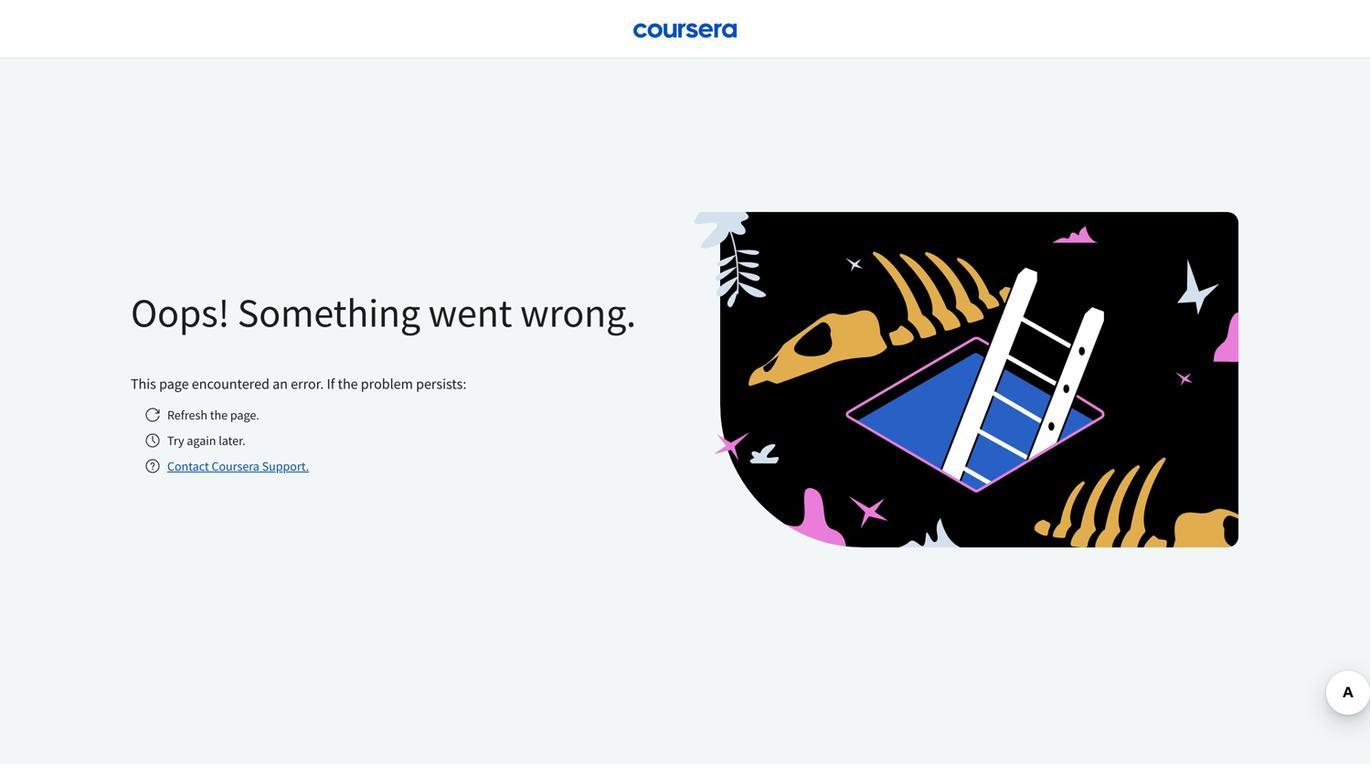 Task type: locate. For each thing, give the bounding box(es) containing it.
problem
[[361, 375, 413, 393]]

try
[[167, 432, 184, 449]]

coursera
[[212, 458, 260, 475]]

contact coursera support.
[[167, 458, 309, 475]]

page.
[[230, 407, 259, 423]]

support.
[[262, 458, 309, 475]]

something
[[238, 287, 421, 338]]

the left page.
[[210, 407, 228, 423]]

oops!
[[131, 287, 230, 338]]

contact coursera support. link
[[167, 457, 309, 475]]

1 horizontal spatial the
[[338, 375, 358, 393]]

this page encountered an error. if the problem persists:
[[131, 375, 467, 393]]

the right if
[[338, 375, 358, 393]]

refresh
[[167, 407, 208, 423]]

page
[[159, 375, 189, 393]]

the
[[338, 375, 358, 393], [210, 407, 228, 423]]

1 vertical spatial the
[[210, 407, 228, 423]]

0 vertical spatial the
[[338, 375, 358, 393]]

0 horizontal spatial the
[[210, 407, 228, 423]]



Task type: vqa. For each thing, say whether or not it's contained in the screenshot.
decisions
no



Task type: describe. For each thing, give the bounding box(es) containing it.
this
[[131, 375, 156, 393]]

persists:
[[416, 375, 467, 393]]

if
[[327, 375, 335, 393]]

try again later.
[[167, 432, 246, 449]]

coursera image
[[634, 23, 737, 38]]

refresh the page.
[[167, 407, 259, 423]]

error.
[[291, 375, 324, 393]]

oops! something went wrong.
[[131, 287, 636, 338]]

wrong.
[[520, 287, 636, 338]]

encountered
[[192, 375, 270, 393]]

again
[[187, 432, 216, 449]]

contact
[[167, 458, 209, 475]]

went
[[428, 287, 512, 338]]

an
[[273, 375, 288, 393]]

later.
[[219, 432, 246, 449]]



